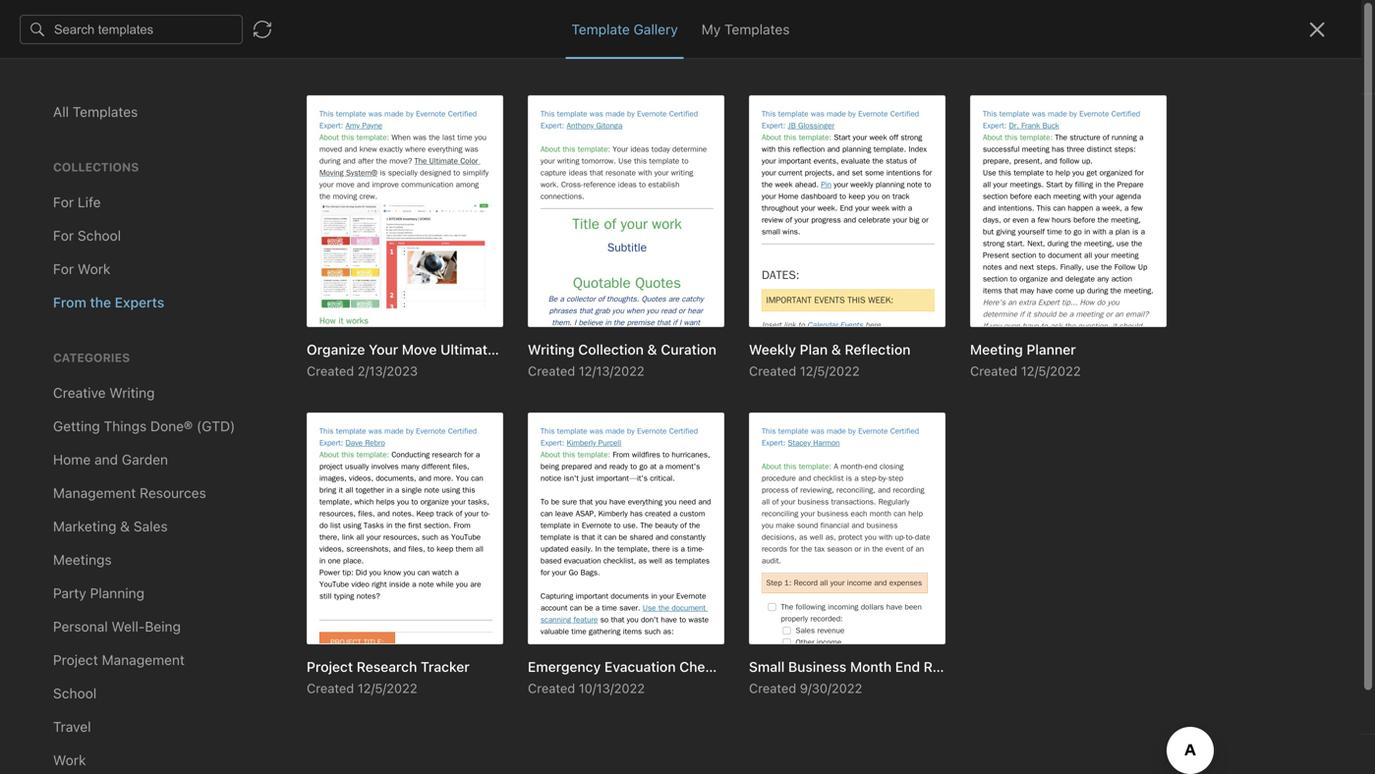 Task type: describe. For each thing, give the bounding box(es) containing it.
reading
[[262, 376, 314, 392]]

ideas
[[423, 417, 457, 434]]

notes link
[[0, 217, 235, 249]]

went
[[299, 279, 329, 295]]

in
[[555, 417, 566, 434]]

2 do from the left
[[313, 515, 331, 531]]

you're
[[370, 438, 410, 454]]

shortcuts button
[[0, 186, 235, 217]]

minutes for start (and finish) all the books you've been wanti ng to read and keep your ideas about them all in one place. tip: if you're reading a physical book, take pictu...
[[295, 441, 339, 455]]

wanti
[[537, 397, 577, 413]]

tasks inside button
[[43, 256, 79, 273]]

13
[[262, 540, 274, 554]]

list
[[318, 376, 337, 392]]

first notebook button
[[671, 10, 790, 37]]

ago for what went well? stock market what didn't go well? weather what can i improve on? luck
[[342, 323, 363, 337]]

improve
[[387, 299, 438, 316]]

home
[[43, 162, 81, 178]]

the inside reading list start (and finish) all the books you've been wanti ng to read and keep your ideas about them all in one place. tip: if you're reading a physical book, take pictu...
[[390, 397, 410, 413]]

new for new
[[43, 113, 72, 129]]

highlight image
[[1239, 55, 1287, 83]]

now for do
[[283, 515, 309, 531]]

ago for start (and finish) all the books you've been wanti ng to read and keep your ideas about them all in one place. tip: if you're reading a physical book, take pictu...
[[342, 441, 363, 455]]

new daily tasks
[[262, 494, 367, 510]]

shortcuts
[[44, 193, 106, 210]]

what went well? stock market what didn't go well? weather what can i improve on? luck
[[262, 279, 583, 316]]

1 vertical spatial all
[[537, 417, 551, 434]]

place.
[[289, 438, 327, 454]]

shared with me link
[[0, 355, 235, 386]]

expand note image
[[624, 12, 648, 35]]

trash
[[43, 406, 78, 422]]

do now do soon for the future
[[262, 515, 456, 531]]

read
[[298, 417, 326, 434]]

reading list start (and finish) all the books you've been wanti ng to read and keep your ideas about them all in one place. tip: if you're reading a physical book, take pictu...
[[262, 376, 577, 475]]

font color image
[[1096, 55, 1145, 83]]

on?
[[442, 299, 464, 316]]

shared with me
[[43, 362, 142, 379]]

upgrade image
[[76, 692, 100, 716]]

tree containing home
[[0, 154, 236, 667]]

your
[[392, 417, 420, 434]]

1 horizontal spatial tasks
[[330, 494, 367, 510]]

tasks button
[[0, 249, 235, 280]]

note window element
[[0, 0, 1375, 775]]

first notebook
[[695, 16, 783, 31]]

notebooks link
[[0, 292, 235, 323]]

with
[[92, 362, 118, 379]]

font family image
[[945, 55, 1037, 83]]

keep
[[357, 417, 388, 434]]

me
[[122, 362, 142, 379]]

books
[[414, 397, 452, 413]]

trash link
[[0, 398, 235, 430]]

can
[[353, 299, 376, 316]]

2 horizontal spatial what
[[454, 279, 488, 295]]

market
[[407, 279, 451, 295]]

0 horizontal spatial what
[[262, 279, 295, 295]]

1 do from the left
[[262, 515, 279, 531]]

one
[[262, 438, 285, 454]]

finish)
[[329, 397, 368, 413]]

13 minutes ago
[[262, 540, 346, 554]]

new for new daily tasks
[[262, 494, 290, 510]]

luck
[[468, 299, 494, 316]]

2 well? from the left
[[552, 279, 583, 295]]

didn't
[[491, 279, 528, 295]]

first
[[695, 16, 721, 31]]

1 horizontal spatial what
[[316, 299, 350, 316]]



Task type: locate. For each thing, give the bounding box(es) containing it.
ago
[[342, 323, 363, 337], [342, 441, 363, 455], [325, 540, 346, 554]]

few
[[271, 323, 291, 337], [271, 441, 291, 455]]

new down take
[[262, 494, 290, 510]]

new up home
[[43, 113, 72, 129]]

all left in
[[537, 417, 551, 434]]

a few minutes ago down weather
[[262, 323, 363, 337]]

1 horizontal spatial well?
[[552, 279, 583, 295]]

what up luck on the left of page
[[454, 279, 488, 295]]

0 vertical spatial minutes
[[295, 323, 339, 337]]

tree
[[0, 154, 236, 667]]

1 vertical spatial now
[[283, 515, 309, 531]]

Note Editor text field
[[0, 0, 1375, 775]]

few up take
[[271, 441, 291, 455]]

a few minutes ago for what went well? stock market what didn't go well? weather what can i improve on? luck
[[262, 323, 363, 337]]

0 vertical spatial a few minutes ago
[[262, 323, 363, 337]]

a few minutes ago
[[262, 323, 363, 337], [262, 441, 363, 455]]

what up weather
[[262, 279, 295, 295]]

1 few from the top
[[271, 323, 291, 337]]

reading
[[414, 438, 461, 454]]

0 vertical spatial daily
[[262, 258, 294, 274]]

what down went
[[316, 299, 350, 316]]

daily down the pictu...
[[294, 494, 326, 510]]

now
[[288, 202, 311, 216], [283, 515, 309, 531]]

0 horizontal spatial daily
[[262, 258, 294, 274]]

insert image
[[623, 55, 653, 83]]

the up your
[[390, 397, 410, 413]]

(and
[[296, 397, 325, 413]]

been
[[501, 397, 533, 413]]

0 horizontal spatial well?
[[333, 279, 365, 295]]

share button
[[1256, 8, 1328, 39]]

minutes right 13 at the left bottom of the page
[[278, 540, 322, 554]]

a few minutes ago for start (and finish) all the books you've been wanti ng to read and keep your ideas about them all in one place. tip: if you're reading a physical book, take pictu...
[[262, 441, 363, 455]]

stock
[[368, 279, 403, 295]]

and
[[330, 417, 354, 434]]

ago down and on the left
[[342, 441, 363, 455]]

a
[[262, 323, 268, 337], [465, 438, 473, 454], [262, 441, 268, 455]]

tasks down notes
[[43, 256, 79, 273]]

1 well? from the left
[[333, 279, 365, 295]]

to
[[281, 417, 294, 434]]

font size image
[[1042, 55, 1091, 83]]

1 vertical spatial the
[[394, 515, 414, 531]]

shared
[[43, 362, 88, 379]]

0 horizontal spatial new
[[43, 113, 72, 129]]

book,
[[532, 438, 567, 454]]

1 vertical spatial a few minutes ago
[[262, 441, 363, 455]]

0 horizontal spatial all
[[372, 397, 386, 413]]

tasks
[[361, 540, 390, 554]]

all up keep
[[372, 397, 386, 413]]

0 vertical spatial ago
[[342, 323, 363, 337]]

1 vertical spatial new
[[262, 494, 290, 510]]

more image
[[1291, 55, 1352, 83]]

notebook
[[725, 16, 783, 31]]

a for what went well? stock market what didn't go well? weather what can i improve on? luck
[[262, 323, 268, 337]]

1 vertical spatial few
[[271, 441, 291, 455]]

2 few from the top
[[271, 441, 291, 455]]

ng
[[262, 397, 577, 434]]

them
[[501, 417, 533, 434]]

None search field
[[26, 57, 210, 92]]

a up take
[[262, 441, 268, 455]]

0 vertical spatial all
[[372, 397, 386, 413]]

a few minutes ago up the pictu...
[[262, 441, 363, 455]]

few down weather
[[271, 323, 291, 337]]

daily up weather
[[262, 258, 294, 274]]

1 vertical spatial minutes
[[295, 441, 339, 455]]

the right for
[[394, 515, 414, 531]]

settings image
[[201, 16, 224, 39]]

for
[[369, 515, 390, 531]]

minutes
[[295, 323, 339, 337], [295, 441, 339, 455], [278, 540, 322, 554]]

new
[[43, 113, 72, 129], [262, 494, 290, 510]]

just
[[262, 202, 285, 216]]

a down about
[[465, 438, 473, 454]]

if
[[358, 438, 367, 454]]

a for start (and finish) all the books you've been wanti ng to read and keep your ideas about them all in one place. tip: if you're reading a physical book, take pictu...
[[262, 441, 268, 455]]

just now
[[262, 202, 311, 216]]

Search text field
[[26, 57, 210, 92]]

0 vertical spatial few
[[271, 323, 291, 337]]

do
[[262, 515, 279, 531], [313, 515, 331, 531]]

daily
[[262, 258, 294, 274], [294, 494, 326, 510]]

1 horizontal spatial daily
[[294, 494, 326, 510]]

start
[[262, 397, 293, 413]]

soon
[[334, 515, 365, 531]]

minutes down weather
[[295, 323, 339, 337]]

minutes for what went well? stock market what didn't go well? weather what can i improve on? luck
[[295, 323, 339, 337]]

tasks
[[43, 256, 79, 273], [330, 494, 367, 510]]

1 horizontal spatial new
[[262, 494, 290, 510]]

pictu...
[[292, 459, 336, 475]]

well? right go
[[552, 279, 583, 295]]

go
[[532, 279, 548, 295]]

the
[[390, 397, 410, 413], [394, 515, 414, 531]]

new inside popup button
[[43, 113, 72, 129]]

about
[[461, 417, 497, 434]]

notebooks
[[44, 299, 113, 316]]

home link
[[0, 154, 236, 186]]

1 vertical spatial ago
[[342, 441, 363, 455]]

tasks up soon
[[330, 494, 367, 510]]

few for what went well? stock market what didn't go well? weather what can i improve on? luck
[[271, 323, 291, 337]]

ago down soon
[[325, 540, 346, 554]]

daily reflection
[[262, 258, 359, 274]]

take
[[262, 459, 289, 475]]

a inside reading list start (and finish) all the books you've been wanti ng to read and keep your ideas about them all in one place. tip: if you're reading a physical book, take pictu...
[[465, 438, 473, 454]]

well?
[[333, 279, 365, 295], [552, 279, 583, 295]]

1 horizontal spatial all
[[537, 417, 551, 434]]

0 vertical spatial tasks
[[43, 256, 79, 273]]

1 vertical spatial tasks
[[330, 494, 367, 510]]

you've
[[456, 397, 498, 413]]

untitled
[[262, 140, 313, 156]]

new button
[[12, 103, 224, 139]]

now right just
[[288, 202, 311, 216]]

well? up can
[[333, 279, 365, 295]]

1 a few minutes ago from the top
[[262, 323, 363, 337]]

all
[[372, 397, 386, 413], [537, 417, 551, 434]]

minutes up the pictu...
[[295, 441, 339, 455]]

physical
[[476, 438, 528, 454]]

0 horizontal spatial do
[[262, 515, 279, 531]]

do up 13 at the left bottom of the page
[[262, 515, 279, 531]]

now for just
[[288, 202, 311, 216]]

0 vertical spatial the
[[390, 397, 410, 413]]

weather
[[262, 299, 313, 316]]

2 vertical spatial ago
[[325, 540, 346, 554]]

a down weather
[[262, 323, 268, 337]]

2 vertical spatial minutes
[[278, 540, 322, 554]]

1 vertical spatial daily
[[294, 494, 326, 510]]

1 horizontal spatial do
[[313, 515, 331, 531]]

what
[[262, 279, 295, 295], [454, 279, 488, 295], [316, 299, 350, 316]]

0 horizontal spatial tasks
[[43, 256, 79, 273]]

few for start (and finish) all the books you've been wanti ng to read and keep your ideas about them all in one place. tip: if you're reading a physical book, take pictu...
[[271, 441, 291, 455]]

0 vertical spatial new
[[43, 113, 72, 129]]

now up 13 minutes ago
[[283, 515, 309, 531]]

notes
[[43, 225, 81, 241]]

do down new daily tasks
[[313, 515, 331, 531]]

ago down can
[[342, 323, 363, 337]]

share
[[1273, 15, 1312, 31]]

2 a few minutes ago from the top
[[262, 441, 363, 455]]

tip:
[[331, 438, 355, 454]]

0 vertical spatial now
[[288, 202, 311, 216]]

heading level image
[[839, 55, 940, 83]]

i
[[380, 299, 384, 316]]

future
[[418, 515, 456, 531]]

reflection
[[297, 258, 359, 274]]



Task type: vqa. For each thing, say whether or not it's contained in the screenshot.
second DO from the right
yes



